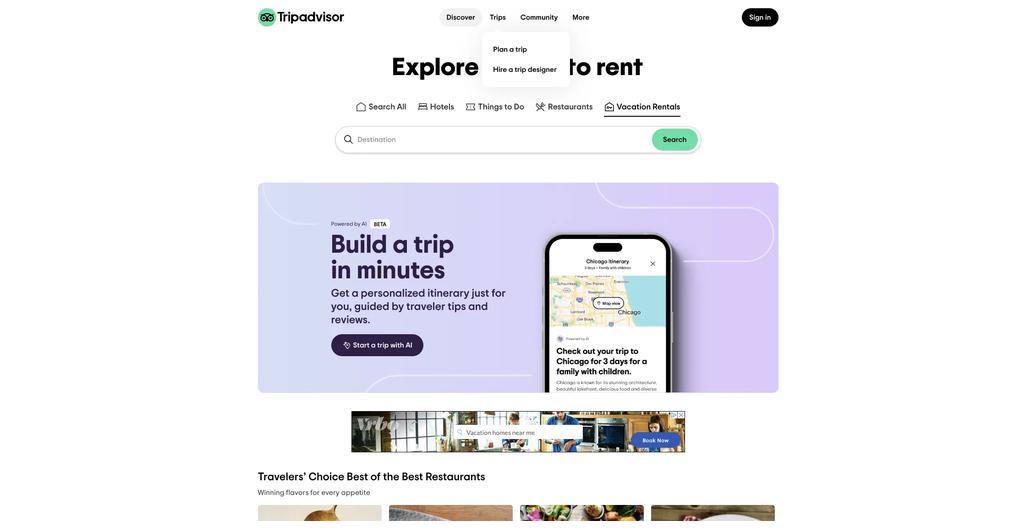 Task type: describe. For each thing, give the bounding box(es) containing it.
menu containing plan a trip
[[483, 32, 571, 87]]

reviews.
[[331, 315, 371, 326]]

more
[[573, 14, 590, 21]]

do
[[514, 103, 525, 111]]

build a trip in minutes get a personalized itinerary just for you, guided by traveler tips and reviews.
[[331, 233, 506, 326]]

discover button
[[440, 8, 483, 27]]

winning flavors for every appetite
[[258, 490, 371, 497]]

search for search all
[[369, 103, 395, 111]]

search all
[[369, 103, 407, 111]]

things to do
[[478, 103, 525, 111]]

community
[[521, 14, 558, 21]]

restaurants inside button
[[549, 103, 593, 111]]

all
[[397, 103, 407, 111]]

hotels
[[431, 103, 454, 111]]

a for plan
[[510, 46, 514, 53]]

tripadvisor image
[[258, 8, 344, 27]]

hotels link
[[418, 101, 454, 112]]

guided
[[355, 302, 390, 313]]

just
[[472, 288, 490, 299]]

plan a trip
[[494, 46, 527, 53]]

winning
[[258, 490, 285, 497]]

to inside button
[[505, 103, 513, 111]]

in inside build a trip in minutes get a personalized itinerary just for you, guided by traveler tips and reviews.
[[331, 258, 352, 284]]

flavors
[[286, 490, 309, 497]]

hire a trip designer link
[[490, 60, 563, 80]]

restaurants button
[[534, 100, 595, 117]]

appetite
[[341, 490, 371, 497]]

0 horizontal spatial for
[[311, 490, 320, 497]]

rent
[[597, 55, 644, 80]]

ai inside button
[[406, 342, 413, 349]]

beta
[[374, 222, 387, 227]]

traveler
[[407, 302, 446, 313]]

a right the get
[[352, 288, 359, 299]]

build
[[331, 233, 388, 258]]

of
[[371, 472, 381, 483]]

search search field down things to do
[[358, 136, 653, 144]]

trip for hire
[[515, 66, 527, 73]]

explore
[[393, 55, 480, 80]]

start a trip with ai button
[[331, 335, 424, 357]]

the
[[383, 472, 400, 483]]

advertisement region
[[352, 412, 685, 453]]

a for hire
[[509, 66, 514, 73]]

tips
[[448, 302, 466, 313]]

and
[[469, 302, 488, 313]]

powered by ai
[[331, 222, 367, 227]]

by inside build a trip in minutes get a personalized itinerary just for you, guided by traveler tips and reviews.
[[392, 302, 404, 313]]

start a trip with ai
[[353, 342, 413, 349]]

restaurants link
[[536, 101, 593, 112]]

trips button
[[483, 8, 514, 27]]

search search field containing search
[[336, 127, 701, 153]]



Task type: locate. For each thing, give the bounding box(es) containing it.
a right hire
[[509, 66, 514, 73]]

designer
[[528, 66, 557, 73]]

1 horizontal spatial to
[[567, 55, 592, 80]]

0 horizontal spatial best
[[347, 472, 368, 483]]

best
[[347, 472, 368, 483], [402, 472, 424, 483]]

0 horizontal spatial in
[[331, 258, 352, 284]]

search all button
[[354, 100, 409, 117]]

things
[[478, 103, 503, 111]]

0 horizontal spatial to
[[505, 103, 513, 111]]

1 vertical spatial search
[[664, 136, 687, 144]]

search for search
[[664, 136, 687, 144]]

trip for start
[[377, 342, 389, 349]]

places
[[485, 55, 562, 80]]

vacation rentals button
[[603, 100, 683, 117]]

to right designer
[[567, 55, 592, 80]]

things to do link
[[465, 101, 525, 112]]

a inside button
[[371, 342, 376, 349]]

sign
[[750, 14, 764, 21]]

0 horizontal spatial by
[[355, 222, 361, 227]]

menu
[[483, 32, 571, 87]]

a
[[510, 46, 514, 53], [509, 66, 514, 73], [393, 233, 408, 258], [352, 288, 359, 299], [371, 342, 376, 349]]

Search search field
[[336, 127, 701, 153], [358, 136, 653, 144]]

best right the
[[402, 472, 424, 483]]

plan
[[494, 46, 508, 53]]

search search field down do
[[336, 127, 701, 153]]

1 vertical spatial for
[[311, 490, 320, 497]]

trip for build
[[414, 233, 454, 258]]

by right powered
[[355, 222, 361, 227]]

a right plan
[[510, 46, 514, 53]]

0 vertical spatial to
[[567, 55, 592, 80]]

trip inside button
[[377, 342, 389, 349]]

for left every
[[311, 490, 320, 497]]

a right build
[[393, 233, 408, 258]]

trip
[[516, 46, 527, 53], [515, 66, 527, 73], [414, 233, 454, 258], [377, 342, 389, 349]]

plan a trip link
[[490, 39, 563, 60]]

1 best from the left
[[347, 472, 368, 483]]

more button
[[566, 8, 597, 27]]

choice
[[309, 472, 345, 483]]

to
[[567, 55, 592, 80], [505, 103, 513, 111]]

in up the get
[[331, 258, 352, 284]]

1 horizontal spatial best
[[402, 472, 424, 483]]

things to do button
[[464, 100, 527, 117]]

hotels button
[[416, 100, 456, 117]]

tab list
[[0, 98, 1037, 119]]

minutes
[[357, 258, 446, 284]]

2 best from the left
[[402, 472, 424, 483]]

in
[[766, 14, 772, 21], [331, 258, 352, 284]]

1 vertical spatial by
[[392, 302, 404, 313]]

0 vertical spatial restaurants
[[549, 103, 593, 111]]

vacation rentals link
[[604, 101, 681, 112]]

0 vertical spatial by
[[355, 222, 361, 227]]

search
[[369, 103, 395, 111], [664, 136, 687, 144]]

0 vertical spatial for
[[492, 288, 506, 299]]

1 vertical spatial restaurants
[[426, 472, 486, 483]]

0 vertical spatial ai
[[362, 222, 367, 227]]

explore places to rent
[[393, 55, 644, 80]]

for
[[492, 288, 506, 299], [311, 490, 320, 497]]

ai right with
[[406, 342, 413, 349]]

for right just
[[492, 288, 506, 299]]

vacation
[[617, 103, 651, 111]]

a for build
[[393, 233, 408, 258]]

powered
[[331, 222, 353, 227]]

search down rentals
[[664, 136, 687, 144]]

travelers' choice best of the best restaurants
[[258, 472, 486, 483]]

trip inside build a trip in minutes get a personalized itinerary just for you, guided by traveler tips and reviews.
[[414, 233, 454, 258]]

with
[[391, 342, 404, 349]]

in right sign
[[766, 14, 772, 21]]

1 horizontal spatial for
[[492, 288, 506, 299]]

personalized
[[361, 288, 426, 299]]

search image
[[343, 134, 354, 145]]

you,
[[331, 302, 352, 313]]

ai
[[362, 222, 367, 227], [406, 342, 413, 349]]

1 horizontal spatial search
[[664, 136, 687, 144]]

search inside search field
[[664, 136, 687, 144]]

1 vertical spatial ai
[[406, 342, 413, 349]]

sign in link
[[743, 8, 779, 27]]

for inside build a trip in minutes get a personalized itinerary just for you, guided by traveler tips and reviews.
[[492, 288, 506, 299]]

community button
[[514, 8, 566, 27]]

0 horizontal spatial ai
[[362, 222, 367, 227]]

start
[[353, 342, 370, 349]]

0 vertical spatial in
[[766, 14, 772, 21]]

1 horizontal spatial in
[[766, 14, 772, 21]]

search button
[[653, 129, 698, 151]]

hire
[[494, 66, 507, 73]]

a right start
[[371, 342, 376, 349]]

restaurants
[[549, 103, 593, 111], [426, 472, 486, 483]]

trips
[[490, 14, 506, 21]]

ai left beta
[[362, 222, 367, 227]]

1 horizontal spatial restaurants
[[549, 103, 593, 111]]

0 vertical spatial search
[[369, 103, 395, 111]]

to left do
[[505, 103, 513, 111]]

search left all on the top of page
[[369, 103, 395, 111]]

every
[[322, 490, 340, 497]]

by down personalized
[[392, 302, 404, 313]]

sign in
[[750, 14, 772, 21]]

discover
[[447, 14, 476, 21]]

by
[[355, 222, 361, 227], [392, 302, 404, 313]]

vacation rentals
[[617, 103, 681, 111]]

0 horizontal spatial search
[[369, 103, 395, 111]]

travelers'
[[258, 472, 306, 483]]

1 vertical spatial in
[[331, 258, 352, 284]]

get
[[331, 288, 350, 299]]

tab list containing search all
[[0, 98, 1037, 119]]

1 horizontal spatial by
[[392, 302, 404, 313]]

best up appetite at the left bottom
[[347, 472, 368, 483]]

itinerary
[[428, 288, 470, 299]]

rentals
[[653, 103, 681, 111]]

a for start
[[371, 342, 376, 349]]

hire a trip designer
[[494, 66, 557, 73]]

0 horizontal spatial restaurants
[[426, 472, 486, 483]]

1 vertical spatial to
[[505, 103, 513, 111]]

1 horizontal spatial ai
[[406, 342, 413, 349]]

trip for plan
[[516, 46, 527, 53]]



Task type: vqa. For each thing, say whether or not it's contained in the screenshot.
A associated with Start
yes



